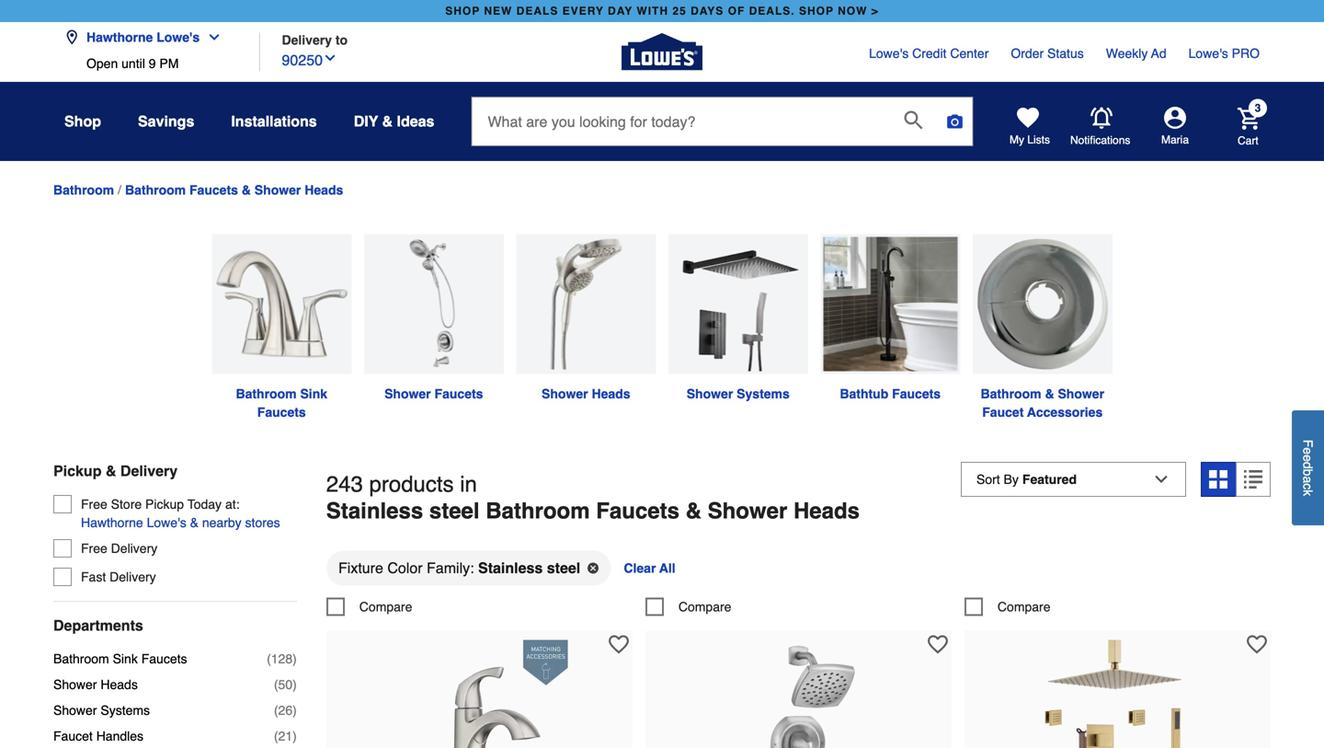 Task type: vqa. For each thing, say whether or not it's contained in the screenshot.
centerset
no



Task type: describe. For each thing, give the bounding box(es) containing it.
open
[[86, 56, 118, 71]]

savings button
[[138, 105, 194, 138]]

shower systems link
[[662, 234, 815, 403]]

9
[[149, 56, 156, 71]]

bathroom left /
[[53, 182, 114, 197]]

pickup & delivery
[[53, 462, 178, 479]]

& inside 243 products in stainless steel bathroom faucets & shower heads
[[686, 498, 702, 523]]

( for 21
[[274, 729, 278, 744]]

weekly ad link
[[1107, 44, 1167, 63]]

lists
[[1028, 133, 1051, 146]]

mondawe brushed gold built-in shower faucet system with 3-way diverter valve included image
[[1017, 640, 1220, 748]]

shop new deals every day with 25 days of deals. shop now > link
[[442, 0, 883, 22]]

delivery to
[[282, 33, 348, 47]]

installations button
[[231, 105, 317, 138]]

128
[[271, 652, 293, 666]]

shower inside bathroom / bathroom faucets & shower heads
[[255, 182, 301, 197]]

day
[[608, 5, 633, 17]]

grid view image
[[1210, 470, 1228, 489]]

26
[[278, 703, 293, 718]]

2 e from the top
[[1302, 454, 1316, 462]]

diy & ideas
[[354, 113, 435, 130]]

at:
[[225, 497, 240, 512]]

free for free delivery
[[81, 541, 107, 556]]

bathroom sink faucets image
[[212, 234, 352, 374]]

fast delivery
[[81, 570, 156, 584]]

shower inside bathroom & shower faucet accessories
[[1059, 387, 1105, 401]]

heads inside bathroom / bathroom faucets & shower heads
[[305, 182, 343, 197]]

3
[[1256, 102, 1262, 114]]

>
[[872, 5, 879, 17]]

faucets inside bathroom sink faucets
[[257, 405, 306, 420]]

( 50 )
[[274, 677, 297, 692]]

list box containing fixture color family:
[[326, 550, 1272, 598]]

shower inside 243 products in stainless steel bathroom faucets & shower heads
[[708, 498, 788, 523]]

lowe's home improvement lists image
[[1018, 107, 1040, 129]]

pro
[[1233, 46, 1261, 61]]

compare for 5013786213 element
[[998, 600, 1051, 614]]

1 e from the top
[[1302, 447, 1316, 454]]

25
[[673, 5, 687, 17]]

today
[[188, 497, 222, 512]]

1000476783 element
[[646, 598, 732, 616]]

to
[[336, 33, 348, 47]]

maria button
[[1132, 107, 1220, 147]]

steel for family:
[[547, 560, 581, 577]]

bathroom faucets & shower heads link
[[125, 182, 343, 197]]

hawthorne lowe's
[[86, 30, 200, 45]]

fast
[[81, 570, 106, 584]]

f e e d b a c k
[[1302, 439, 1316, 496]]

( for 26
[[274, 703, 278, 718]]

1 vertical spatial bathroom sink faucets
[[53, 652, 187, 666]]

90250
[[282, 52, 323, 69]]

weekly ad
[[1107, 46, 1167, 61]]

& inside bathroom & shower faucet accessories
[[1046, 387, 1055, 401]]

1 vertical spatial shower heads
[[53, 677, 138, 692]]

handles
[[96, 729, 144, 744]]

store
[[111, 497, 142, 512]]

2 shop from the left
[[800, 5, 834, 17]]

delivery up 90250
[[282, 33, 332, 47]]

stores
[[245, 515, 280, 530]]

free delivery
[[81, 541, 158, 556]]

0 vertical spatial shower heads
[[542, 387, 631, 401]]

steel for in
[[430, 498, 480, 523]]

status
[[1048, 46, 1085, 61]]

cart
[[1238, 134, 1259, 147]]

bathroom / bathroom faucets & shower heads
[[53, 182, 343, 197]]

f e e d b a c k button
[[1293, 410, 1325, 525]]

hawthorne lowe's & nearby stores
[[81, 515, 280, 530]]

search image
[[905, 111, 923, 129]]

shower heads link
[[510, 234, 662, 403]]

( 128 )
[[267, 652, 297, 666]]

departments
[[53, 617, 143, 634]]

shower faucets link
[[358, 234, 510, 403]]

free store pickup today at:
[[81, 497, 240, 512]]

Search Query text field
[[472, 98, 890, 145]]

shower faucets image
[[364, 234, 504, 374]]

bathroom link
[[53, 182, 114, 197]]

1 vertical spatial shower systems
[[53, 703, 150, 718]]

1 horizontal spatial shower systems
[[687, 387, 790, 401]]

1 vertical spatial pickup
[[145, 497, 184, 512]]

maria
[[1162, 133, 1190, 146]]

camera image
[[946, 112, 965, 131]]

every
[[563, 5, 604, 17]]

bathroom right /
[[125, 182, 186, 197]]

of
[[728, 5, 746, 17]]

clear
[[624, 561, 656, 576]]

days
[[691, 5, 724, 17]]

bathroom inside bathroom & shower faucet accessories
[[981, 387, 1042, 401]]

open until 9 pm
[[86, 56, 179, 71]]

sink inside bathroom sink faucets
[[300, 387, 328, 401]]

hawthorne lowe's & nearby stores button
[[81, 514, 280, 532]]

bathroom & shower faucet accessories
[[981, 387, 1109, 420]]

heads inside 243 products in stainless steel bathroom faucets & shower heads
[[794, 498, 860, 523]]

delivery up fast delivery
[[111, 541, 158, 556]]

deals
[[517, 5, 559, 17]]

my
[[1010, 133, 1025, 146]]

( 21 )
[[274, 729, 297, 744]]

1 vertical spatial faucet
[[53, 729, 93, 744]]

1 shop from the left
[[446, 5, 480, 17]]

k
[[1302, 490, 1316, 496]]

hawthorne for hawthorne lowe's & nearby stores
[[81, 515, 143, 530]]

( for 50
[[274, 677, 278, 692]]

bathtub faucets link
[[815, 234, 967, 403]]

credit
[[913, 46, 947, 61]]

fixture color family: stainless steel
[[339, 560, 581, 577]]

installations
[[231, 113, 317, 130]]

order status link
[[1012, 44, 1085, 63]]

lowe's pro link
[[1189, 44, 1261, 63]]

bathroom inside 243 products in stainless steel bathroom faucets & shower heads
[[486, 498, 590, 523]]

lowe's left credit
[[870, 46, 909, 61]]

family:
[[427, 560, 474, 577]]



Task type: locate. For each thing, give the bounding box(es) containing it.
2 heart outline image from the left
[[928, 635, 948, 655]]

nearby
[[202, 515, 242, 530]]

243 products in stainless steel bathroom faucets & shower heads
[[326, 472, 860, 523]]

5013786213 element
[[965, 598, 1051, 616]]

with
[[637, 5, 669, 17]]

) for ( 26 )
[[293, 703, 297, 718]]

2 compare from the left
[[679, 600, 732, 614]]

0 horizontal spatial heart outline image
[[609, 635, 629, 655]]

) up ( 26 ) at the left bottom
[[293, 677, 297, 692]]

location image
[[64, 30, 79, 45]]

shop
[[64, 113, 101, 130]]

0 vertical spatial free
[[81, 497, 107, 512]]

243
[[326, 472, 363, 497]]

free up fast at bottom
[[81, 541, 107, 556]]

bathroom & shower faucet accessories link
[[967, 234, 1119, 421]]

a
[[1302, 476, 1316, 483]]

compare inside 1000476787 element
[[360, 600, 413, 614]]

stainless down 243
[[326, 498, 423, 523]]

hawthorne inside hawthorne lowe's button
[[86, 30, 153, 45]]

bathroom & shower faucet accessories image
[[973, 234, 1113, 374]]

0 vertical spatial systems
[[737, 387, 790, 401]]

shop left new
[[446, 5, 480, 17]]

lowe's credit center link
[[870, 44, 989, 63]]

delivery down free delivery
[[110, 570, 156, 584]]

( 26 )
[[274, 703, 297, 718]]

hawthorne inside button
[[81, 515, 143, 530]]

bathroom inside bathroom sink faucets
[[236, 387, 297, 401]]

clear all
[[624, 561, 676, 576]]

lowe's
[[157, 30, 200, 45], [870, 46, 909, 61], [1189, 46, 1229, 61], [147, 515, 187, 530]]

stainless for stainless steel bathroom faucets & shower heads
[[326, 498, 423, 523]]

) down ( 50 )
[[293, 703, 297, 718]]

1 horizontal spatial faucet
[[983, 405, 1024, 420]]

bathroom up accessories
[[981, 387, 1042, 401]]

stainless inside 243 products in stainless steel bathroom faucets & shower heads
[[326, 498, 423, 523]]

bathtub
[[840, 387, 889, 401]]

b
[[1302, 469, 1316, 476]]

departments element
[[53, 617, 297, 635]]

shop button
[[64, 105, 101, 138]]

0 vertical spatial steel
[[430, 498, 480, 523]]

pickup up free delivery
[[53, 462, 102, 479]]

1 vertical spatial hawthorne
[[81, 515, 143, 530]]

0 horizontal spatial shop
[[446, 5, 480, 17]]

0 horizontal spatial chevron down image
[[200, 30, 222, 45]]

1 heart outline image from the left
[[609, 635, 629, 655]]

compare inside 5013786213 element
[[998, 600, 1051, 614]]

moen lindor spot resist brushed nickel 1-handle single function square bathtub and shower faucet valve included image
[[698, 640, 900, 748]]

bathtub faucets
[[840, 387, 941, 401]]

0 horizontal spatial compare
[[360, 600, 413, 614]]

) for ( 21 )
[[293, 729, 297, 744]]

) down ( 26 ) at the left bottom
[[293, 729, 297, 744]]

1 horizontal spatial shop
[[800, 5, 834, 17]]

heart outline image
[[609, 635, 629, 655], [928, 635, 948, 655], [1248, 635, 1268, 655]]

faucet
[[983, 405, 1024, 420], [53, 729, 93, 744]]

lowe's home improvement logo image
[[622, 12, 703, 92]]

1 horizontal spatial sink
[[300, 387, 328, 401]]

0 horizontal spatial steel
[[430, 498, 480, 523]]

color
[[388, 560, 423, 577]]

1 horizontal spatial systems
[[737, 387, 790, 401]]

stainless right family:
[[478, 560, 543, 577]]

faucet handles
[[53, 729, 144, 744]]

1 vertical spatial sink
[[113, 652, 138, 666]]

compare for 1000476783 'element'
[[679, 600, 732, 614]]

close circle filled image
[[588, 563, 599, 574]]

pickup
[[53, 462, 102, 479], [145, 497, 184, 512]]

f
[[1302, 439, 1316, 447]]

) up ( 50 )
[[293, 652, 297, 666]]

deals.
[[750, 5, 796, 17]]

hawthorne lowe's button
[[64, 19, 229, 56]]

lowe's home improvement cart image
[[1238, 107, 1261, 130]]

1 horizontal spatial stainless
[[478, 560, 543, 577]]

pm
[[160, 56, 179, 71]]

shower heads down shower heads image
[[542, 387, 631, 401]]

1 horizontal spatial shower heads
[[542, 387, 631, 401]]

1 vertical spatial chevron down image
[[323, 51, 338, 65]]

shower faucets
[[385, 387, 483, 401]]

free
[[81, 497, 107, 512], [81, 541, 107, 556]]

bathroom sink faucets
[[236, 387, 331, 420], [53, 652, 187, 666]]

1 vertical spatial free
[[81, 541, 107, 556]]

shower systems
[[687, 387, 790, 401], [53, 703, 150, 718]]

1 vertical spatial steel
[[547, 560, 581, 577]]

notifications
[[1071, 134, 1131, 147]]

1 horizontal spatial bathroom sink faucets
[[236, 387, 331, 420]]

e
[[1302, 447, 1316, 454], [1302, 454, 1316, 462]]

steel inside 'list box'
[[547, 560, 581, 577]]

3 compare from the left
[[998, 600, 1051, 614]]

all
[[660, 561, 676, 576]]

hawthorne for hawthorne lowe's
[[86, 30, 153, 45]]

) for ( 50 )
[[293, 677, 297, 692]]

chevron down image
[[200, 30, 222, 45], [323, 51, 338, 65]]

moen lindor spot resist brushed nickel single hole 1-handle watersense bathroom sink faucet with drain and deck plate image
[[378, 640, 581, 748]]

/
[[118, 183, 121, 197]]

2 horizontal spatial heart outline image
[[1248, 635, 1268, 655]]

shop left now
[[800, 5, 834, 17]]

1 horizontal spatial steel
[[547, 560, 581, 577]]

0 vertical spatial sink
[[300, 387, 328, 401]]

0 horizontal spatial bathroom sink faucets
[[53, 652, 187, 666]]

shower heads up faucet handles
[[53, 677, 138, 692]]

delivery up free store pickup today at:
[[120, 462, 178, 479]]

0 vertical spatial hawthorne
[[86, 30, 153, 45]]

shower systems image
[[669, 234, 809, 374]]

shop
[[446, 5, 480, 17], [800, 5, 834, 17]]

0 vertical spatial faucet
[[983, 405, 1024, 420]]

diy
[[354, 113, 378, 130]]

2 ) from the top
[[293, 677, 297, 692]]

2 free from the top
[[81, 541, 107, 556]]

sink
[[300, 387, 328, 401], [113, 652, 138, 666]]

bathroom sink faucets link
[[206, 234, 358, 421]]

center
[[951, 46, 989, 61]]

order
[[1012, 46, 1044, 61]]

faucets
[[190, 182, 238, 197], [435, 387, 483, 401], [893, 387, 941, 401], [257, 405, 306, 420], [596, 498, 680, 523], [141, 652, 187, 666]]

1 vertical spatial stainless
[[478, 560, 543, 577]]

now
[[838, 5, 868, 17]]

1 horizontal spatial heart outline image
[[928, 635, 948, 655]]

lowe's up pm
[[157, 30, 200, 45]]

0 vertical spatial chevron down image
[[200, 30, 222, 45]]

free left store
[[81, 497, 107, 512]]

until
[[122, 56, 145, 71]]

0 horizontal spatial sink
[[113, 652, 138, 666]]

bathtub faucets image
[[821, 234, 961, 374]]

50
[[278, 677, 293, 692]]

new
[[484, 5, 513, 17]]

weekly
[[1107, 46, 1149, 61]]

0 horizontal spatial systems
[[101, 703, 150, 718]]

2 horizontal spatial compare
[[998, 600, 1051, 614]]

0 horizontal spatial pickup
[[53, 462, 102, 479]]

hawthorne up open until 9 pm
[[86, 30, 153, 45]]

compare inside 1000476783 'element'
[[679, 600, 732, 614]]

bathroom down bathroom sink faucets image
[[236, 387, 297, 401]]

3 heart outline image from the left
[[1248, 635, 1268, 655]]

bathroom
[[53, 182, 114, 197], [125, 182, 186, 197], [236, 387, 297, 401], [981, 387, 1042, 401], [486, 498, 590, 523], [53, 652, 109, 666]]

1 free from the top
[[81, 497, 107, 512]]

lowe's down free store pickup today at:
[[147, 515, 187, 530]]

lowe's left pro
[[1189, 46, 1229, 61]]

lowe's credit center
[[870, 46, 989, 61]]

faucets inside bathroom / bathroom faucets & shower heads
[[190, 182, 238, 197]]

0 horizontal spatial shower heads
[[53, 677, 138, 692]]

21
[[278, 729, 293, 744]]

3 ) from the top
[[293, 703, 297, 718]]

&
[[382, 113, 393, 130], [242, 182, 251, 197], [1046, 387, 1055, 401], [106, 462, 116, 479], [686, 498, 702, 523], [190, 515, 199, 530]]

list view image
[[1245, 470, 1263, 489]]

1 horizontal spatial compare
[[679, 600, 732, 614]]

0 vertical spatial pickup
[[53, 462, 102, 479]]

steel inside 243 products in stainless steel bathroom faucets & shower heads
[[430, 498, 480, 523]]

faucets inside 243 products in stainless steel bathroom faucets & shower heads
[[596, 498, 680, 523]]

hawthorne down store
[[81, 515, 143, 530]]

delivery
[[282, 33, 332, 47], [120, 462, 178, 479], [111, 541, 158, 556], [110, 570, 156, 584]]

shower heads image
[[516, 234, 656, 374]]

compare for 1000476787 element
[[360, 600, 413, 614]]

bathroom down the departments at the bottom of the page
[[53, 652, 109, 666]]

None search field
[[472, 97, 974, 163]]

in
[[460, 472, 477, 497]]

1 ) from the top
[[293, 652, 297, 666]]

0 horizontal spatial stainless
[[326, 498, 423, 523]]

pickup up hawthorne lowe's & nearby stores
[[145, 497, 184, 512]]

lowe's pro
[[1189, 46, 1261, 61]]

90250 button
[[282, 47, 338, 71]]

savings
[[138, 113, 194, 130]]

e up b
[[1302, 454, 1316, 462]]

1 horizontal spatial chevron down image
[[323, 51, 338, 65]]

0 horizontal spatial faucet
[[53, 729, 93, 744]]

lowe's home improvement notification center image
[[1091, 107, 1113, 129]]

shower systems up faucet handles
[[53, 703, 150, 718]]

order status
[[1012, 46, 1085, 61]]

faucet left accessories
[[983, 405, 1024, 420]]

& inside bathroom / bathroom faucets & shower heads
[[242, 182, 251, 197]]

0 vertical spatial bathroom sink faucets
[[236, 387, 331, 420]]

products
[[369, 472, 454, 497]]

0 vertical spatial shower systems
[[687, 387, 790, 401]]

my lists link
[[1010, 107, 1051, 147]]

fixture
[[339, 560, 384, 577]]

my lists
[[1010, 133, 1051, 146]]

chevron down image inside hawthorne lowe's button
[[200, 30, 222, 45]]

d
[[1302, 462, 1316, 469]]

1000476787 element
[[326, 598, 413, 616]]

stainless
[[326, 498, 423, 523], [478, 560, 543, 577]]

accessories
[[1028, 405, 1103, 420]]

ideas
[[397, 113, 435, 130]]

shower systems down shower systems image at right
[[687, 387, 790, 401]]

stainless for stainless steel
[[478, 560, 543, 577]]

1 compare from the left
[[360, 600, 413, 614]]

1 vertical spatial systems
[[101, 703, 150, 718]]

steel left close circle filled icon
[[547, 560, 581, 577]]

list box
[[326, 550, 1272, 598]]

( for 128
[[267, 652, 271, 666]]

shop new deals every day with 25 days of deals. shop now >
[[446, 5, 879, 17]]

clear all button
[[622, 550, 678, 587]]

faucet left handles
[[53, 729, 93, 744]]

) for ( 128 )
[[293, 652, 297, 666]]

chevron down image inside 90250 button
[[323, 51, 338, 65]]

bathroom up close circle filled icon
[[486, 498, 590, 523]]

steel
[[430, 498, 480, 523], [547, 560, 581, 577]]

4 ) from the top
[[293, 729, 297, 744]]

free for free store pickup today at:
[[81, 497, 107, 512]]

faucet inside bathroom & shower faucet accessories
[[983, 405, 1024, 420]]

hawthorne
[[86, 30, 153, 45], [81, 515, 143, 530]]

steel down in
[[430, 498, 480, 523]]

1 horizontal spatial pickup
[[145, 497, 184, 512]]

c
[[1302, 483, 1316, 490]]

e up d in the bottom right of the page
[[1302, 447, 1316, 454]]

0 horizontal spatial shower systems
[[53, 703, 150, 718]]

0 vertical spatial stainless
[[326, 498, 423, 523]]



